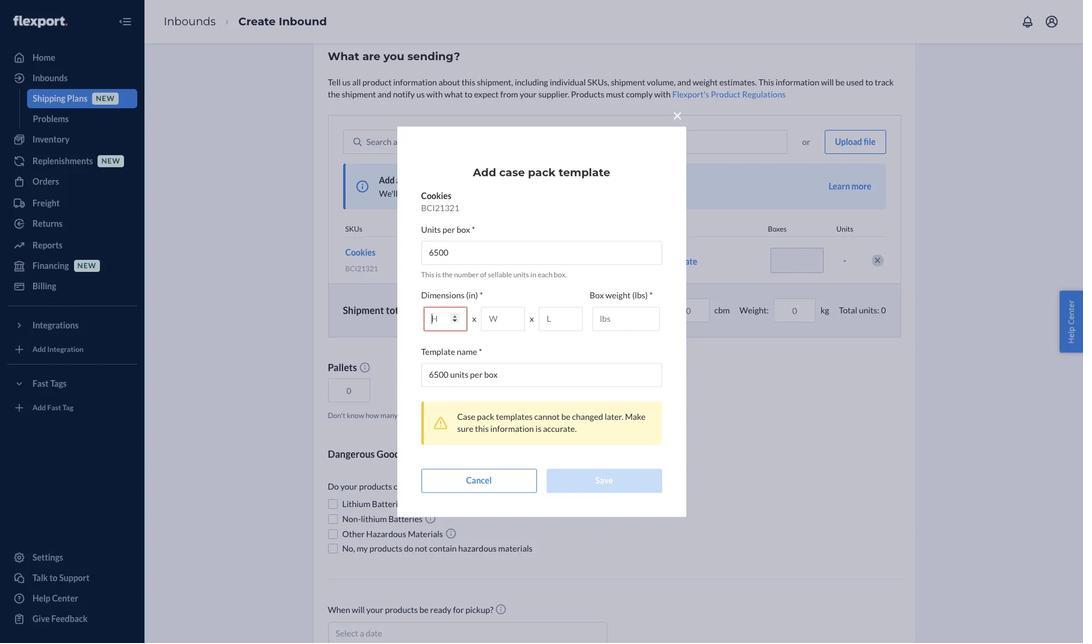 Task type: locate. For each thing, give the bounding box(es) containing it.
1 horizontal spatial cookies
[[421, 191, 451, 201]]

add for add a case pack template for each product. we'll save this information for future inbounds.
[[379, 175, 395, 185]]

case inside add a case pack template for each product. we'll save this information for future inbounds.
[[402, 175, 419, 185]]

1 horizontal spatial shipment
[[611, 77, 645, 87]]

the inside × document
[[442, 270, 453, 279]]

units
[[513, 270, 529, 279]]

with down about at top
[[426, 89, 443, 99]]

new right plans
[[96, 94, 115, 103]]

this up regulations
[[759, 77, 774, 87]]

information inside add a case pack template for each product. we'll save this information for future inbounds.
[[433, 188, 476, 199]]

*
[[472, 225, 475, 235], [480, 290, 483, 300], [649, 290, 653, 300], [479, 347, 482, 357]]

product.
[[508, 175, 540, 185]]

center inside help center link
[[52, 594, 78, 604]]

units:
[[859, 305, 879, 316]]

0 horizontal spatial template
[[440, 175, 474, 185]]

a inside add a case pack template for each product. we'll save this information for future inbounds.
[[396, 175, 401, 185]]

1 horizontal spatial this
[[759, 77, 774, 87]]

search image
[[353, 138, 362, 146]]

1 horizontal spatial help
[[1066, 327, 1077, 344]]

add up we'll
[[379, 175, 395, 185]]

skus
[[345, 225, 362, 234]]

give
[[33, 614, 50, 624]]

the left number
[[442, 270, 453, 279]]

1 vertical spatial the
[[442, 270, 453, 279]]

0 horizontal spatial and
[[378, 89, 391, 99]]

for left future
[[478, 188, 489, 199]]

lithium
[[342, 499, 370, 509]]

with down 'volume,'
[[654, 89, 671, 99]]

will
[[821, 77, 834, 87]]

0 vertical spatial is
[[436, 270, 441, 279]]

this right save
[[417, 188, 431, 199]]

0 horizontal spatial help center
[[33, 594, 78, 604]]

fast left tag
[[47, 404, 61, 413]]

1 vertical spatial a
[[360, 629, 364, 639]]

new for replenishments
[[101, 157, 120, 166]]

0 horizontal spatial bci21321
[[345, 264, 378, 273]]

goods
[[377, 449, 404, 460]]

template inside add a case pack template for each product. we'll save this information for future inbounds.
[[440, 175, 474, 185]]

None radio
[[475, 306, 485, 316]]

2 x from the left
[[530, 314, 534, 324]]

track
[[875, 77, 894, 87]]

1 vertical spatial us
[[416, 89, 425, 99]]

1 horizontal spatial weight
[[693, 77, 718, 87]]

0 vertical spatial this
[[759, 77, 774, 87]]

fast tags button
[[7, 374, 137, 394]]

to right what
[[465, 89, 472, 99]]

case for add a case pack template for each product. we'll save this information for future inbounds.
[[402, 175, 419, 185]]

tell us all product information about this shipment, including individual skus, shipment volume, and weight estimates. this information will be used to track the shipment and notify us with what to expect from your supplier. products must comply with
[[328, 77, 894, 99]]

dimensions (in) *
[[421, 290, 483, 300]]

2 horizontal spatial case
[[625, 256, 642, 267]]

0 text field
[[774, 299, 816, 323], [328, 379, 370, 403]]

this
[[462, 77, 475, 87], [417, 188, 431, 199], [475, 424, 489, 434]]

0 horizontal spatial the
[[328, 89, 340, 99]]

0 horizontal spatial help
[[33, 594, 50, 604]]

2 with from the left
[[654, 89, 671, 99]]

x left 'l' "number field"
[[530, 314, 534, 324]]

0 vertical spatial fast
[[33, 379, 49, 389]]

information inside case pack templates cannot be changed later. make sure this information is accurate.
[[490, 424, 534, 434]]

1 vertical spatial inbounds link
[[7, 69, 137, 88]]

totals
[[386, 305, 411, 316]]

cookies right save
[[421, 191, 451, 201]]

no, my products do not contain hazardous materials
[[342, 544, 533, 554]]

0 horizontal spatial x
[[472, 314, 476, 324]]

1 horizontal spatial help center
[[1066, 300, 1077, 344]]

0 vertical spatial be
[[836, 77, 845, 87]]

weight inside tell us all product information about this shipment, including individual skus, shipment volume, and weight estimates. this information will be used to track the shipment and notify us with what to expect from your supplier. products must comply with
[[693, 77, 718, 87]]

None text field
[[421, 363, 662, 387]]

pack right case
[[477, 412, 494, 422]]

0 vertical spatial a
[[396, 175, 401, 185]]

this inside case pack templates cannot be changed later. make sure this information is accurate.
[[475, 424, 489, 434]]

for left product.
[[476, 175, 487, 185]]

1 x from the left
[[472, 314, 476, 324]]

billing link
[[7, 277, 137, 296]]

1 vertical spatial this
[[417, 188, 431, 199]]

us left all
[[342, 77, 351, 87]]

1 horizontal spatial case
[[499, 166, 525, 179]]

× document
[[397, 102, 686, 517]]

+ add case pack template
[[602, 256, 697, 267]]

tag
[[62, 404, 73, 413]]

don't know how many pallets or sending loose cargo? estimate count .
[[328, 411, 545, 420]]

1 vertical spatial center
[[52, 594, 78, 604]]

flexport logo image
[[13, 15, 67, 28]]

1 vertical spatial fast
[[47, 404, 61, 413]]

pack inside add a case pack template for each product. we'll save this information for future inbounds.
[[420, 175, 438, 185]]

template inside row
[[663, 256, 697, 267]]

0 horizontal spatial units
[[421, 225, 441, 235]]

0 vertical spatial bci21321
[[421, 203, 459, 213]]

cookies inside cookies bci21321
[[421, 191, 451, 201]]

help center
[[1066, 300, 1077, 344], [33, 594, 78, 604]]

sending
[[430, 411, 454, 420]]

0 vertical spatial cookies
[[421, 191, 451, 201]]

add inside row
[[608, 256, 624, 267]]

us right notify
[[416, 89, 425, 99]]

template for + add case pack template
[[663, 256, 697, 267]]

* right (lbs)
[[649, 290, 653, 300]]

individual
[[550, 77, 586, 87]]

dimensions
[[421, 290, 465, 300]]

1 horizontal spatial inbounds
[[164, 15, 216, 28]]

to right 'talk'
[[49, 573, 58, 583]]

0 vertical spatial to
[[865, 77, 873, 87]]

center inside help center button
[[1066, 300, 1077, 325]]

learn
[[829, 181, 850, 191]]

add left integration
[[33, 345, 46, 354]]

0 text field left kg
[[774, 299, 816, 323]]

save
[[399, 188, 416, 199]]

case up future
[[499, 166, 525, 179]]

file
[[864, 137, 876, 147]]

home link
[[7, 48, 137, 67]]

or
[[802, 137, 810, 147], [421, 411, 428, 420]]

1 vertical spatial or
[[421, 411, 428, 420]]

×
[[673, 105, 682, 125]]

hazardous
[[458, 544, 497, 554]]

or left upload
[[802, 137, 810, 147]]

2 vertical spatial new
[[77, 262, 96, 271]]

bci21321 inside × document
[[421, 203, 459, 213]]

add integration link
[[7, 340, 137, 359]]

pack up (lbs)
[[644, 256, 662, 267]]

0 horizontal spatial shipment
[[342, 89, 376, 99]]

0 horizontal spatial inbounds link
[[7, 69, 137, 88]]

template
[[421, 347, 455, 357]]

units left per
[[421, 225, 441, 235]]

units inside × document
[[421, 225, 441, 235]]

breadcrumbs navigation
[[154, 4, 336, 39]]

1 vertical spatial be
[[561, 412, 570, 422]]

ft/lb
[[450, 305, 466, 316]]

of
[[480, 270, 487, 279]]

1 horizontal spatial each
[[538, 270, 553, 279]]

weight right box
[[605, 290, 631, 300]]

0 vertical spatial weight
[[693, 77, 718, 87]]

0 vertical spatial each
[[489, 175, 506, 185]]

templates
[[496, 412, 533, 422]]

pack up cookies bci21321
[[420, 175, 438, 185]]

add up future
[[473, 166, 496, 179]]

per
[[443, 225, 455, 235]]

the inside tell us all product information about this shipment, including individual skus, shipment volume, and weight estimates. this information will be used to track the shipment and notify us with what to expect from your supplier. products must comply with
[[328, 89, 340, 99]]

0 vertical spatial and
[[677, 77, 691, 87]]

2 horizontal spatial template
[[663, 256, 697, 267]]

cbm/kg
[[490, 305, 517, 316]]

0 horizontal spatial inbounds
[[33, 73, 68, 83]]

information up notify
[[393, 77, 437, 87]]

to inside button
[[49, 573, 58, 583]]

0 horizontal spatial us
[[342, 77, 351, 87]]

make
[[625, 412, 646, 422]]

None checkbox
[[328, 500, 337, 509], [328, 515, 337, 524], [328, 544, 337, 554], [328, 500, 337, 509], [328, 515, 337, 524], [328, 544, 337, 554]]

0 vertical spatial center
[[1066, 300, 1077, 325]]

-
[[843, 255, 846, 265]]

1 vertical spatial inbounds
[[33, 73, 68, 83]]

new down reports link
[[77, 262, 96, 271]]

template name *
[[421, 347, 482, 357]]

0 horizontal spatial case
[[402, 175, 419, 185]]

case for + add case pack template
[[625, 256, 642, 267]]

0 horizontal spatial a
[[360, 629, 364, 639]]

1 vertical spatial to
[[465, 89, 472, 99]]

template for add a case pack template for each product. we'll save this information for future inbounds.
[[440, 175, 474, 185]]

new up orders link
[[101, 157, 120, 166]]

talk to support button
[[7, 569, 137, 588]]

and
[[677, 77, 691, 87], [378, 89, 391, 99]]

to
[[865, 77, 873, 87], [465, 89, 472, 99], [49, 573, 58, 583]]

+
[[602, 256, 607, 267]]

0
[[881, 305, 886, 316]]

* right (in)
[[480, 290, 483, 300]]

template
[[559, 166, 610, 179], [440, 175, 474, 185], [663, 256, 697, 267]]

a
[[396, 175, 401, 185], [360, 629, 364, 639]]

or right pallets
[[421, 411, 428, 420]]

0 vertical spatial new
[[96, 94, 115, 103]]

accurate.
[[543, 424, 577, 434]]

row containing cookies
[[343, 237, 886, 284]]

cookies down "skus"
[[345, 248, 376, 258]]

this up dimensions
[[421, 270, 434, 279]]

None checkbox
[[328, 530, 337, 539]]

each
[[489, 175, 506, 185], [538, 270, 553, 279]]

0 vertical spatial inbounds
[[164, 15, 216, 28]]

not
[[415, 544, 428, 554]]

weight up flexport's
[[693, 77, 718, 87]]

row
[[343, 237, 886, 284]]

case up save
[[402, 175, 419, 185]]

0 vertical spatial help center
[[1066, 300, 1077, 344]]

case inside row
[[625, 256, 642, 267]]

a up save
[[396, 175, 401, 185]]

1 horizontal spatial with
[[654, 89, 671, 99]]

0 horizontal spatial or
[[421, 411, 428, 420]]

add inside × document
[[473, 166, 496, 179]]

and up flexport's
[[677, 77, 691, 87]]

0 horizontal spatial each
[[489, 175, 506, 185]]

be up accurate.
[[561, 412, 570, 422]]

create
[[238, 15, 276, 28]]

1 vertical spatial weight
[[605, 290, 631, 300]]

0 horizontal spatial this
[[421, 270, 434, 279]]

other
[[342, 529, 365, 540]]

inventory link
[[7, 130, 137, 149]]

2 vertical spatial this
[[475, 424, 489, 434]]

shipping plans
[[33, 93, 87, 104]]

is
[[436, 270, 441, 279], [536, 424, 541, 434]]

new
[[96, 94, 115, 103], [101, 157, 120, 166], [77, 262, 96, 271]]

is down count
[[536, 424, 541, 434]]

reports link
[[7, 236, 137, 255]]

1 horizontal spatial is
[[536, 424, 541, 434]]

cancel
[[466, 476, 492, 486]]

x
[[472, 314, 476, 324], [530, 314, 534, 324]]

None radio
[[425, 306, 435, 316]]

0 horizontal spatial center
[[52, 594, 78, 604]]

and down the product
[[378, 89, 391, 99]]

0 text field down pallets
[[328, 379, 370, 403]]

this down cargo?
[[475, 424, 489, 434]]

shipment down all
[[342, 89, 376, 99]]

what
[[328, 50, 359, 63]]

1 vertical spatial this
[[421, 270, 434, 279]]

bci21321 down cookies link
[[345, 264, 378, 273]]

batteries up other hazardous materials
[[388, 514, 423, 525]]

this
[[759, 77, 774, 87], [421, 270, 434, 279]]

0 horizontal spatial is
[[436, 270, 441, 279]]

0 horizontal spatial weight
[[605, 290, 631, 300]]

batteries up "non-lithium batteries"
[[372, 499, 406, 509]]

to right used
[[865, 77, 873, 87]]

0 horizontal spatial cookies
[[345, 248, 376, 258]]

fast
[[33, 379, 49, 389], [47, 404, 61, 413]]

0 vertical spatial us
[[342, 77, 351, 87]]

1 horizontal spatial be
[[836, 77, 845, 87]]

units up -
[[836, 225, 853, 234]]

0 horizontal spatial be
[[561, 412, 570, 422]]

help center button
[[1060, 291, 1083, 353]]

estimate
[[496, 411, 524, 420]]

each up future
[[489, 175, 506, 185]]

inbounds link
[[164, 15, 216, 28], [7, 69, 137, 88]]

cookies inside row
[[345, 248, 376, 258]]

1 vertical spatial is
[[536, 424, 541, 434]]

x right ft/lb
[[472, 314, 476, 324]]

1 horizontal spatial bci21321
[[421, 203, 459, 213]]

be inside case pack templates cannot be changed later. make sure this information is accurate.
[[561, 412, 570, 422]]

bci21321 up units per box *
[[421, 203, 459, 213]]

pallets
[[399, 411, 420, 420]]

0 vertical spatial inbounds link
[[164, 15, 216, 28]]

a left date
[[360, 629, 364, 639]]

the down tell
[[328, 89, 340, 99]]

loose
[[456, 411, 472, 420]]

product
[[362, 77, 392, 87]]

1 vertical spatial bci21321
[[345, 264, 378, 273]]

0 vertical spatial shipment
[[611, 77, 645, 87]]

1 horizontal spatial the
[[442, 270, 453, 279]]

upload
[[835, 137, 862, 147]]

add down fast tags
[[33, 404, 46, 413]]

shipment up comply
[[611, 77, 645, 87]]

count
[[525, 411, 543, 420]]

is up dimensions
[[436, 270, 441, 279]]

0 vertical spatial help
[[1066, 327, 1077, 344]]

0 vertical spatial 0 text field
[[774, 299, 816, 323]]

H number field
[[424, 307, 467, 331]]

1 vertical spatial 0 text field
[[328, 379, 370, 403]]

bci21321 inside row
[[345, 264, 378, 273]]

L number field
[[539, 307, 582, 331]]

1 horizontal spatial 0 text field
[[774, 299, 816, 323]]

fast inside dropdown button
[[33, 379, 49, 389]]

be inside tell us all product information about this shipment, including individual skus, shipment volume, and weight estimates. this information will be used to track the shipment and notify us with what to expect from your supplier. products must comply with
[[836, 77, 845, 87]]

add inside add a case pack template for each product. we'll save this information for future inbounds.
[[379, 175, 395, 185]]

new for shipping plans
[[96, 94, 115, 103]]

cancel button
[[421, 469, 537, 493]]

1 vertical spatial shipment
[[342, 89, 376, 99]]

0 vertical spatial or
[[802, 137, 810, 147]]

1 horizontal spatial a
[[396, 175, 401, 185]]

this up what
[[462, 77, 475, 87]]

1 horizontal spatial center
[[1066, 300, 1077, 325]]

0 horizontal spatial to
[[49, 573, 58, 583]]

lithium
[[361, 514, 387, 525]]

0 vertical spatial this
[[462, 77, 475, 87]]

1 vertical spatial and
[[378, 89, 391, 99]]

add right +
[[608, 256, 624, 267]]

1 with from the left
[[426, 89, 443, 99]]

1 horizontal spatial template
[[559, 166, 610, 179]]

this inside add a case pack template for each product. we'll save this information for future inbounds.
[[417, 188, 431, 199]]

1 horizontal spatial x
[[530, 314, 534, 324]]

case right +
[[625, 256, 642, 267]]

be right will
[[836, 77, 845, 87]]

None number field
[[421, 241, 662, 265]]

cookies link
[[345, 248, 376, 258]]

each right "in"
[[538, 270, 553, 279]]

information up per
[[433, 188, 476, 199]]

box.
[[554, 270, 567, 279]]

this inside × document
[[421, 270, 434, 279]]

fast left tags
[[33, 379, 49, 389]]

what
[[444, 89, 463, 99]]

2 vertical spatial to
[[49, 573, 58, 583]]

information down templates
[[490, 424, 534, 434]]

1 horizontal spatial units
[[836, 225, 853, 234]]



Task type: describe. For each thing, give the bounding box(es) containing it.
help center link
[[7, 589, 137, 609]]

inbounds inside breadcrumbs "navigation"
[[164, 15, 216, 28]]

give feedback button
[[7, 610, 137, 629]]

2 horizontal spatial to
[[865, 77, 873, 87]]

case
[[457, 412, 475, 422]]

contain
[[429, 544, 457, 554]]

know
[[347, 411, 364, 420]]

* right name
[[479, 347, 482, 357]]

later.
[[605, 412, 623, 422]]

products
[[571, 89, 604, 99]]

cu ft/lb
[[440, 305, 466, 316]]

1 horizontal spatial to
[[465, 89, 472, 99]]

pack inside case pack templates cannot be changed later. make sure this information is accurate.
[[477, 412, 494, 422]]

add case pack template
[[473, 166, 610, 179]]

box
[[590, 290, 604, 300]]

1 vertical spatial batteries
[[388, 514, 423, 525]]

this inside tell us all product information about this shipment, including individual skus, shipment volume, and weight estimates. this information will be used to track the shipment and notify us with what to expect from your supplier. products must comply with
[[759, 77, 774, 87]]

products
[[369, 544, 402, 554]]

each inside add a case pack template for each product. we'll save this information for future inbounds.
[[489, 175, 506, 185]]

settings link
[[7, 548, 137, 568]]

information left will
[[776, 77, 819, 87]]

billing
[[33, 281, 56, 291]]

future
[[490, 188, 514, 199]]

upload file button
[[825, 130, 886, 154]]

materials
[[498, 544, 533, 554]]

case pack templates cannot be changed later. make sure this information is accurate.
[[457, 412, 646, 434]]

kg
[[821, 305, 829, 316]]

shipment totals
[[343, 305, 411, 316]]

support
[[59, 573, 89, 583]]

1 horizontal spatial inbounds link
[[164, 15, 216, 28]]

about
[[439, 77, 460, 87]]

add for add case pack template
[[473, 166, 496, 179]]

units for units
[[836, 225, 853, 234]]

a for select
[[360, 629, 364, 639]]

boxes
[[768, 225, 787, 234]]

1 horizontal spatial us
[[416, 89, 425, 99]]

weight inside × document
[[605, 290, 631, 300]]

what are you sending?
[[328, 50, 460, 63]]

materials
[[408, 529, 443, 540]]

total
[[839, 305, 857, 316]]

add for add integration
[[33, 345, 46, 354]]

estimate count button
[[496, 411, 543, 421]]

1 horizontal spatial or
[[802, 137, 810, 147]]

other hazardous materials
[[342, 529, 445, 540]]

template inside × document
[[559, 166, 610, 179]]

learn more
[[829, 181, 871, 191]]

orders
[[33, 176, 59, 187]]

product
[[711, 89, 741, 99]]

problems
[[33, 114, 69, 124]]

new for financing
[[77, 262, 96, 271]]

returns link
[[7, 214, 137, 234]]

talk
[[33, 573, 48, 583]]

Number of boxes number field
[[770, 248, 823, 273]]

help center inside button
[[1066, 300, 1077, 344]]

each inside × document
[[538, 270, 553, 279]]

lithium batteries
[[342, 499, 408, 509]]

freight
[[33, 198, 60, 208]]

sellable
[[488, 270, 512, 279]]

case inside × document
[[499, 166, 525, 179]]

1 vertical spatial help center
[[33, 594, 78, 604]]

problems link
[[27, 110, 137, 129]]

pack inside row
[[644, 256, 662, 267]]

0 vertical spatial for
[[476, 175, 487, 185]]

notify
[[393, 89, 415, 99]]

0 vertical spatial batteries
[[372, 499, 406, 509]]

close navigation image
[[118, 14, 132, 29]]

sure
[[457, 424, 473, 434]]

non-
[[342, 514, 361, 525]]

estimates.
[[719, 77, 757, 87]]

select a date
[[336, 629, 382, 639]]

comply
[[626, 89, 653, 99]]

shipment,
[[477, 77, 513, 87]]

0 horizontal spatial 0 text field
[[328, 379, 370, 403]]

reports
[[33, 240, 62, 250]]

your
[[520, 89, 537, 99]]

expect
[[474, 89, 499, 99]]

no,
[[342, 544, 355, 554]]

0 text field
[[667, 299, 710, 323]]

none text field inside × document
[[421, 363, 662, 387]]

1 vertical spatial for
[[478, 188, 489, 199]]

add fast tag link
[[7, 399, 137, 418]]

volume,
[[647, 77, 676, 87]]

inbound
[[279, 15, 327, 28]]

upload file
[[835, 137, 876, 147]]

cookies for cookies bci21321
[[421, 191, 451, 201]]

more
[[852, 181, 871, 191]]

W number field
[[481, 307, 525, 331]]

create inbound
[[238, 15, 327, 28]]

number
[[454, 270, 479, 279]]

inbounds.
[[515, 188, 551, 199]]

units for units per box *
[[421, 225, 441, 235]]

in
[[530, 270, 536, 279]]

must
[[606, 89, 624, 99]]

help inside button
[[1066, 327, 1077, 344]]

(lbs)
[[632, 290, 648, 300]]

create inbound link
[[238, 15, 327, 28]]

freight link
[[7, 194, 137, 213]]

hazardous
[[366, 529, 406, 540]]

fast tags
[[33, 379, 67, 389]]

* right box
[[472, 225, 475, 235]]

lbs number field
[[592, 307, 660, 331]]

shipment
[[343, 305, 384, 316]]

regulations
[[742, 89, 786, 99]]

1 vertical spatial help
[[33, 594, 50, 604]]

cookies for cookies
[[345, 248, 376, 258]]

add for add fast tag
[[33, 404, 46, 413]]

pack up inbounds.
[[528, 166, 556, 179]]

all
[[352, 77, 361, 87]]

don't
[[328, 411, 345, 420]]

add integration
[[33, 345, 84, 354]]

learn more button
[[829, 181, 871, 193]]

from
[[500, 89, 518, 99]]

(in)
[[466, 290, 478, 300]]

used
[[846, 77, 864, 87]]

is inside case pack templates cannot be changed later. make sure this information is accurate.
[[536, 424, 541, 434]]

a for add
[[396, 175, 401, 185]]

1 horizontal spatial and
[[677, 77, 691, 87]]

settings
[[33, 553, 63, 563]]

this inside tell us all product information about this shipment, including individual skus, shipment volume, and weight estimates. this information will be used to track the shipment and notify us with what to expect from your supplier. products must comply with
[[462, 77, 475, 87]]

add a case pack template for each product. we'll save this information for future inbounds.
[[379, 175, 551, 199]]



Task type: vqa. For each thing, say whether or not it's contained in the screenshot.
Pack
yes



